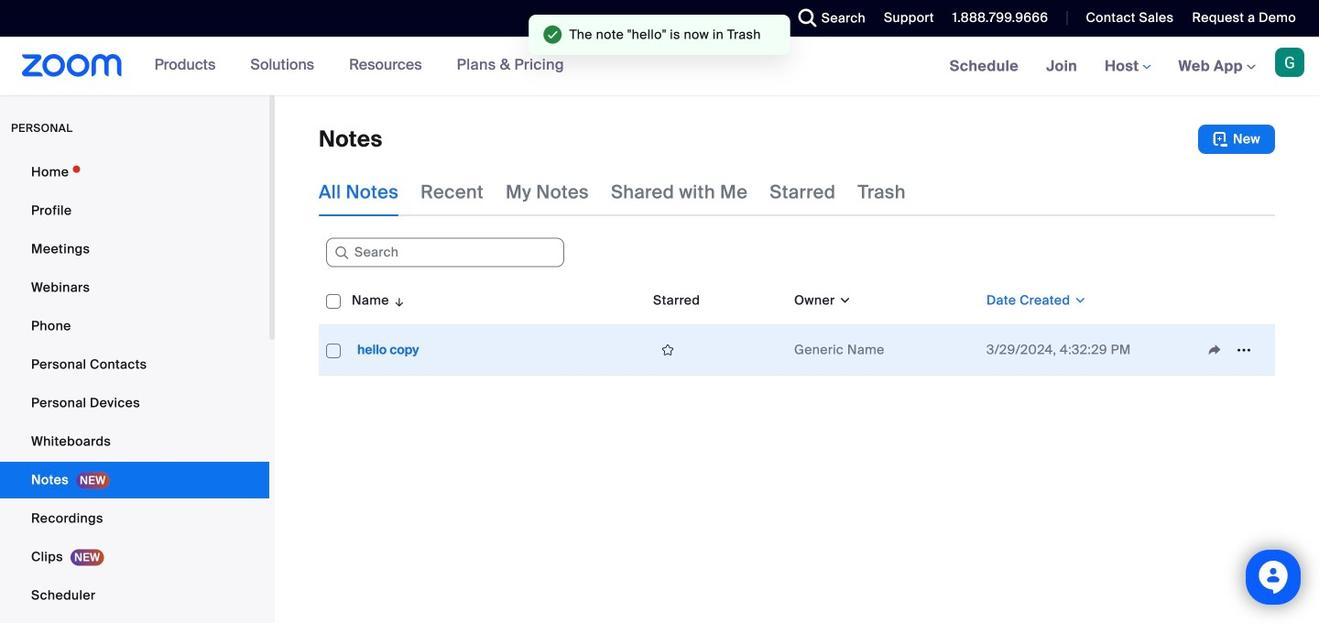 Task type: locate. For each thing, give the bounding box(es) containing it.
tabs of all notes page tab list
[[319, 169, 906, 216]]

application
[[319, 277, 1276, 376], [1201, 336, 1269, 364]]

personal menu menu
[[0, 154, 269, 623]]

banner
[[0, 37, 1320, 97]]

arrow down image
[[389, 290, 406, 312]]

share image
[[1201, 342, 1230, 358]]



Task type: describe. For each thing, give the bounding box(es) containing it.
product information navigation
[[141, 37, 578, 95]]

success image
[[544, 26, 562, 44]]

profile picture image
[[1276, 48, 1305, 77]]

hello copy unstarred image
[[654, 342, 683, 358]]

more options for hello copy image
[[1230, 342, 1259, 358]]

Search text field
[[326, 238, 565, 267]]

zoom logo image
[[22, 54, 122, 77]]

meetings navigation
[[937, 37, 1320, 97]]



Task type: vqa. For each thing, say whether or not it's contained in the screenshot.
hello copy Unstarred 'image'
yes



